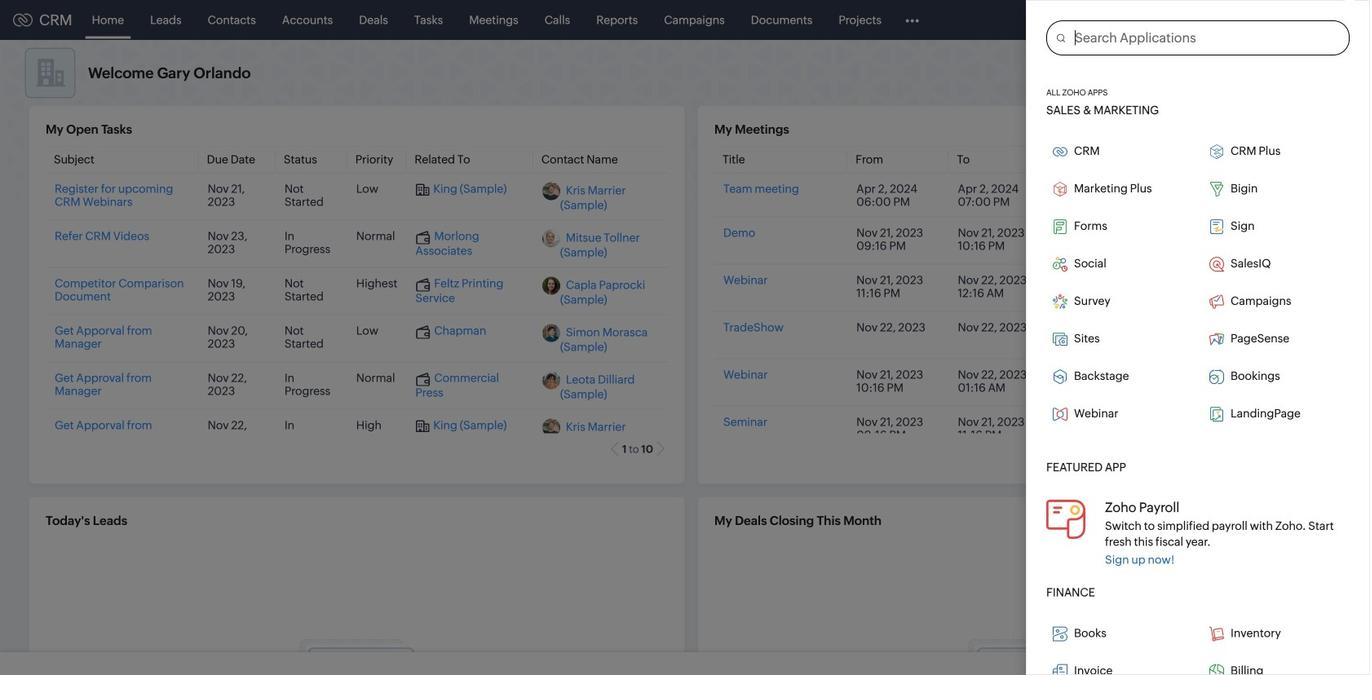 Task type: describe. For each thing, give the bounding box(es) containing it.
profile image
[[1297, 7, 1323, 33]]

zoho payroll image
[[1046, 500, 1086, 539]]

calendar image
[[1197, 13, 1211, 27]]

logo image
[[13, 13, 33, 27]]



Task type: locate. For each thing, give the bounding box(es) containing it.
search element
[[1154, 0, 1187, 40]]

profile element
[[1287, 0, 1333, 40]]

Search Applications text field
[[1065, 21, 1349, 54]]

search image
[[1164, 13, 1178, 27]]



Task type: vqa. For each thing, say whether or not it's contained in the screenshot.
Here
no



